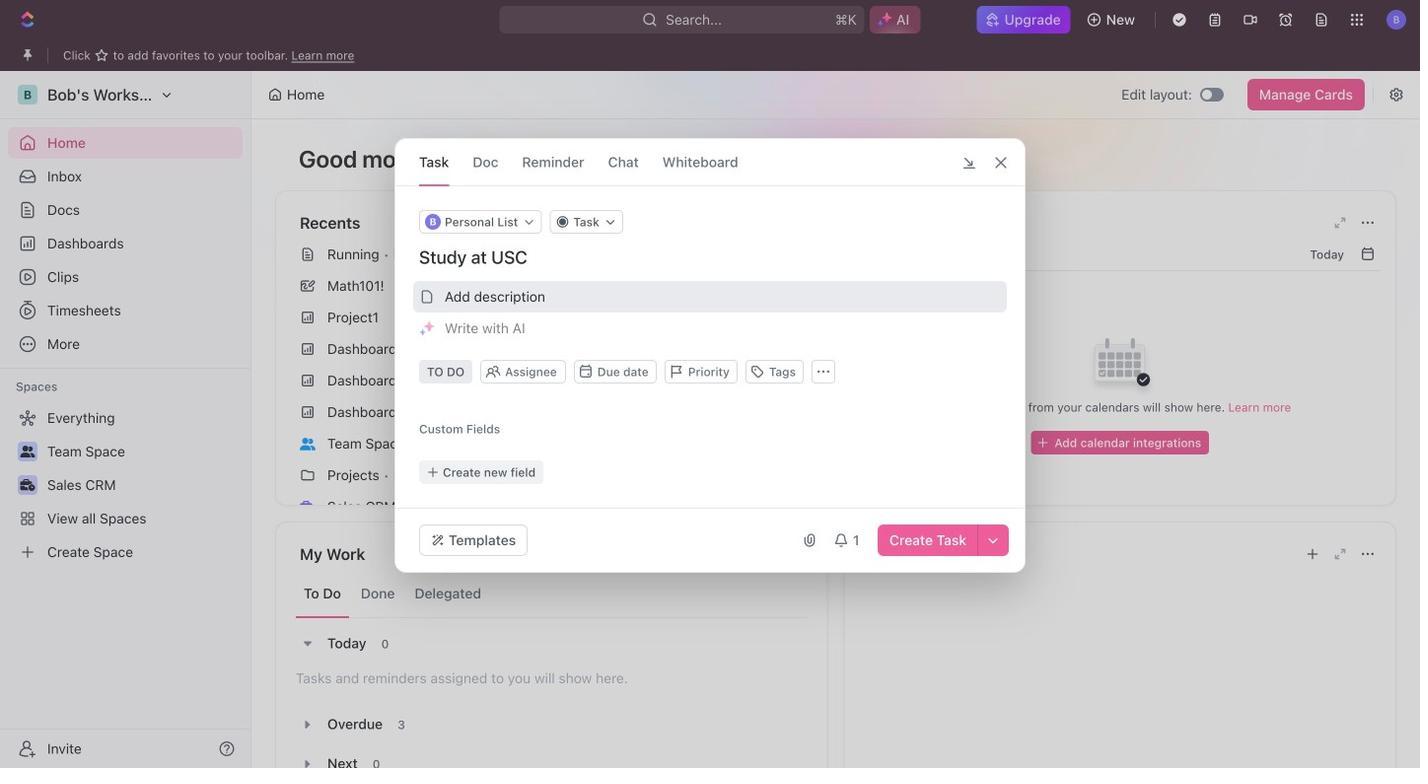 Task type: locate. For each thing, give the bounding box(es) containing it.
tree
[[8, 403, 243, 568]]

dialog
[[395, 138, 1026, 573]]

tab list
[[296, 570, 808, 619]]

Task name or type '/' for commands text field
[[419, 246, 1005, 269]]

user group image
[[300, 438, 316, 451]]

business time image
[[300, 501, 316, 514]]



Task type: describe. For each thing, give the bounding box(es) containing it.
sidebar navigation
[[0, 71, 252, 769]]

tree inside sidebar navigation
[[8, 403, 243, 568]]



Task type: vqa. For each thing, say whether or not it's contained in the screenshot.
Business Time Image
yes



